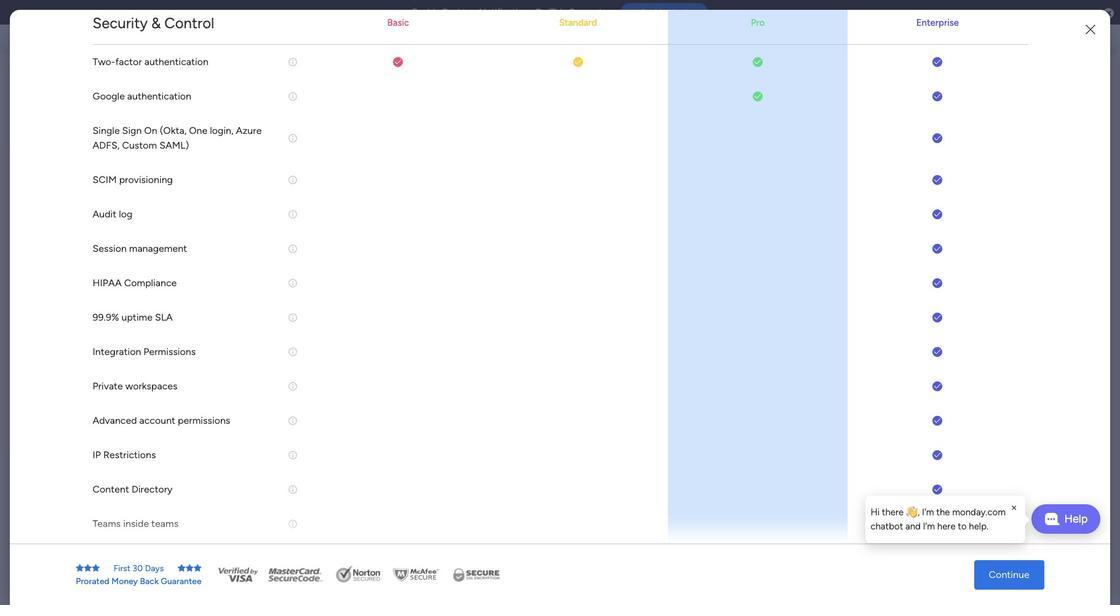 Task type: vqa. For each thing, say whether or not it's contained in the screenshot.
bottom "templates"
no



Task type: locate. For each thing, give the bounding box(es) containing it.
days
[[145, 564, 164, 574]]

authentication down control
[[144, 56, 209, 67]]

permissions down the "sla"
[[144, 346, 196, 358]]

0 horizontal spatial enable
[[412, 7, 440, 18]]

2 star image from the left
[[194, 564, 202, 573]]

permissions inside button
[[46, 410, 104, 424]]

2 star image from the left
[[92, 564, 100, 573]]

enable desktop notifications on this computer
[[412, 7, 611, 18]]

enable now!
[[641, 8, 688, 17]]

single sign on (okta, one login, azure adfs, custom saml)
[[93, 125, 262, 151]]

0 vertical spatial on
[[535, 7, 547, 18]]

1 horizontal spatial permissions
[[144, 346, 196, 358]]

directory
[[132, 484, 173, 496]]

0 vertical spatial custom
[[122, 139, 157, 151]]

workspaces
[[125, 381, 177, 392]]

there
[[882, 508, 904, 519]]

uptime
[[121, 312, 153, 323]]

the right "in"
[[409, 135, 422, 145]]

0 horizontal spatial enterprise
[[424, 135, 463, 145]]

hi there 👋,  i'm the monday.com chatbot and i'm here to help.
[[871, 508, 1006, 532]]

1 horizontal spatial star image
[[194, 564, 202, 573]]

1 horizontal spatial content
[[93, 484, 129, 496]]

google
[[93, 90, 125, 102]]

star image up guarantee at left bottom
[[194, 564, 202, 573]]

inside
[[123, 518, 149, 530]]

monday.com
[[953, 508, 1006, 519]]

cross account copier button
[[12, 432, 155, 473]]

0 vertical spatial the
[[409, 135, 422, 145]]

i'm
[[922, 508, 934, 519], [923, 521, 935, 532]]

account
[[139, 415, 175, 427], [77, 437, 117, 451]]

1 horizontal spatial enterprise
[[916, 17, 959, 29]]

permissions button
[[12, 405, 155, 429]]

1 horizontal spatial account
[[139, 415, 175, 427]]

security & control
[[93, 14, 214, 32]]

1 vertical spatial content
[[93, 484, 129, 496]]

1 vertical spatial i'm
[[923, 521, 935, 532]]

two-factor authentication
[[93, 56, 209, 67]]

departments down departments
[[256, 135, 306, 145]]

audit log
[[93, 208, 133, 220]]

authentication
[[144, 56, 209, 67], [127, 90, 191, 102]]

1 vertical spatial permissions
[[46, 410, 104, 424]]

help button
[[1032, 505, 1101, 535], [1016, 571, 1059, 591]]

the inside manage departments the account departments feature is only included in the enterprise plan.
[[409, 135, 422, 145]]

0 horizontal spatial permissions
[[46, 410, 104, 424]]

usage stats
[[46, 302, 104, 315]]

enable inside enable now! button
[[641, 8, 666, 17]]

1 vertical spatial departments
[[256, 135, 306, 145]]

content directory
[[46, 356, 134, 369]]

&
[[151, 14, 161, 32]]

directory
[[90, 356, 134, 369]]

0 horizontal spatial on
[[144, 125, 157, 136]]

enable right basic
[[412, 7, 440, 18]]

star image
[[84, 564, 92, 573], [92, 564, 100, 573], [178, 564, 186, 573], [186, 564, 194, 573]]

1 vertical spatial enterprise
[[424, 135, 463, 145]]

account for permissions
[[139, 415, 175, 427]]

content
[[46, 356, 87, 369], [93, 484, 129, 496]]

the up here
[[937, 508, 950, 519]]

dialog
[[866, 496, 1026, 544]]

1 vertical spatial help button
[[1016, 571, 1059, 591]]

1 star image from the left
[[76, 564, 84, 573]]

(okta,
[[160, 125, 187, 136]]

account down workspaces
[[139, 415, 175, 427]]

single
[[93, 125, 120, 136]]

ip
[[93, 449, 101, 461]]

pro
[[751, 17, 765, 29]]

content inside button
[[46, 356, 87, 369]]

guarantee
[[161, 577, 202, 587]]

the inside hi there 👋,  i'm the monday.com chatbot and i'm here to help.
[[937, 508, 950, 519]]

star image up prorated
[[76, 564, 84, 573]]

control
[[164, 14, 214, 32]]

0 vertical spatial authentication
[[144, 56, 209, 67]]

i'm right and
[[923, 521, 935, 532]]

this
[[550, 7, 566, 18]]

1 horizontal spatial enable
[[641, 8, 666, 17]]

advanced
[[93, 415, 137, 427]]

on left this
[[535, 7, 547, 18]]

to
[[958, 521, 967, 532]]

content directory
[[93, 484, 173, 496]]

authentication down two-factor authentication
[[127, 90, 191, 102]]

usage
[[46, 302, 77, 315]]

departments up departments
[[261, 83, 323, 95]]

notifications
[[479, 7, 533, 18]]

1 vertical spatial authentication
[[127, 90, 191, 102]]

content left the directory
[[46, 356, 87, 369]]

permissions
[[144, 346, 196, 358], [46, 410, 104, 424]]

two-
[[93, 56, 115, 67]]

star image
[[76, 564, 84, 573], [194, 564, 202, 573]]

customization button
[[12, 161, 155, 185]]

teams inside teams
[[93, 518, 178, 530]]

content directory button
[[12, 351, 155, 375]]

session
[[93, 243, 127, 254]]

1 horizontal spatial the
[[937, 508, 950, 519]]

1 vertical spatial help
[[1026, 575, 1048, 587]]

0 vertical spatial permissions
[[144, 346, 196, 358]]

departments
[[261, 83, 323, 95], [256, 135, 306, 145]]

on right sign
[[144, 125, 157, 136]]

account down advanced
[[77, 437, 117, 451]]

1 vertical spatial the
[[937, 508, 950, 519]]

mcafee secure image
[[391, 566, 440, 585]]

1 vertical spatial account
[[77, 437, 117, 451]]

usage stats button
[[12, 297, 155, 321]]

management
[[129, 243, 187, 254]]

0 vertical spatial content
[[46, 356, 87, 369]]

money
[[112, 577, 138, 587]]

1 vertical spatial on
[[144, 125, 157, 136]]

verified by visa image
[[216, 566, 259, 585]]

enable left now!
[[641, 8, 666, 17]]

custom down sign
[[122, 139, 157, 151]]

advanced account permissions
[[93, 415, 230, 427]]

0 vertical spatial account
[[139, 415, 175, 427]]

permissions up cross
[[46, 410, 104, 424]]

teams
[[93, 518, 121, 530]]

1 horizontal spatial on
[[535, 7, 547, 18]]

0 vertical spatial help
[[1065, 513, 1088, 526]]

content up teams
[[93, 484, 129, 496]]

departments link
[[249, 79, 335, 102]]

help
[[1065, 513, 1088, 526], [1026, 575, 1048, 587]]

0 horizontal spatial content
[[46, 356, 87, 369]]

here
[[937, 521, 956, 532]]

enterprise
[[916, 17, 959, 29], [424, 135, 463, 145]]

azure
[[236, 125, 262, 136]]

custom up money
[[93, 553, 128, 565]]

scim provisioning
[[93, 174, 173, 186]]

administration
[[22, 77, 144, 99]]

1 horizontal spatial help
[[1065, 513, 1088, 526]]

teams
[[151, 518, 178, 530]]

the
[[204, 135, 219, 145]]

i'm right 👋,
[[922, 508, 934, 519]]

0 horizontal spatial star image
[[76, 564, 84, 573]]

0 horizontal spatial account
[[77, 437, 117, 451]]

0 horizontal spatial the
[[409, 135, 422, 145]]

on
[[535, 7, 547, 18], [144, 125, 157, 136]]

account inside cross account copier
[[77, 437, 117, 451]]

custom inside "single sign on (okta, one login, azure adfs, custom saml)"
[[122, 139, 157, 151]]

norton secured image
[[331, 566, 386, 585]]



Task type: describe. For each thing, give the bounding box(es) containing it.
adfs,
[[93, 139, 120, 151]]

on inside "single sign on (okta, one login, azure adfs, custom saml)"
[[144, 125, 157, 136]]

back
[[140, 577, 159, 587]]

log
[[119, 208, 133, 220]]

manage
[[204, 112, 252, 129]]

factor
[[115, 56, 142, 67]]

enable for enable now!
[[641, 8, 666, 17]]

0 vertical spatial i'm
[[922, 508, 934, 519]]

standard
[[559, 17, 597, 29]]

scim
[[93, 174, 117, 186]]

chatbot
[[871, 521, 903, 532]]

account for copier
[[77, 437, 117, 451]]

👋,
[[906, 508, 920, 519]]

is
[[338, 135, 344, 145]]

custom roles
[[93, 553, 151, 565]]

login,
[[210, 125, 234, 136]]

provisioning
[[119, 174, 173, 186]]

mastercard secure code image
[[264, 566, 326, 585]]

feature
[[308, 135, 336, 145]]

permissions
[[178, 415, 230, 427]]

sla
[[155, 312, 173, 323]]

roles
[[130, 553, 151, 565]]

security
[[93, 14, 148, 32]]

kendall parks image
[[1086, 30, 1106, 49]]

copier
[[45, 454, 76, 467]]

integration
[[93, 346, 141, 358]]

30
[[133, 564, 143, 574]]

99.9%
[[93, 312, 119, 323]]

99.9% uptime sla
[[93, 312, 173, 323]]

compliance
[[124, 277, 177, 289]]

restrictions
[[103, 449, 156, 461]]

cross account copier
[[45, 437, 117, 467]]

stats
[[80, 302, 104, 315]]

content for content directory
[[46, 356, 87, 369]]

hipaa
[[93, 277, 122, 289]]

1 star image from the left
[[84, 564, 92, 573]]

0 horizontal spatial help
[[1026, 575, 1048, 587]]

1 vertical spatial custom
[[93, 553, 128, 565]]

departments inside manage departments the account departments feature is only included in the enterprise plan.
[[256, 135, 306, 145]]

cross
[[45, 437, 74, 451]]

chat bot icon image
[[1044, 514, 1060, 526]]

prorated
[[76, 577, 109, 587]]

sign
[[122, 125, 142, 136]]

ssl encrypted image
[[445, 566, 507, 585]]

0 vertical spatial help button
[[1032, 505, 1101, 535]]

now!
[[668, 8, 688, 17]]

plan.
[[465, 135, 483, 145]]

content for content directory
[[93, 484, 129, 496]]

private workspaces
[[93, 381, 177, 392]]

saml)
[[159, 139, 189, 151]]

button padding image
[[1085, 23, 1097, 36]]

integration permissions
[[93, 346, 196, 358]]

included
[[365, 135, 398, 145]]

4 star image from the left
[[186, 564, 194, 573]]

computer
[[569, 7, 611, 18]]

basic
[[387, 17, 409, 29]]

0 vertical spatial departments
[[261, 83, 323, 95]]

customization
[[46, 166, 118, 180]]

desktop
[[442, 7, 477, 18]]

and
[[906, 521, 921, 532]]

ip restrictions
[[93, 449, 156, 461]]

hipaa compliance
[[93, 277, 177, 289]]

3 star image from the left
[[178, 564, 186, 573]]

first 30 days
[[114, 564, 164, 574]]

dapulse close image
[[1104, 7, 1114, 20]]

enable now! button
[[621, 3, 708, 22]]

enable for enable desktop notifications on this computer
[[412, 7, 440, 18]]

0 vertical spatial enterprise
[[916, 17, 959, 29]]

help.
[[969, 521, 989, 532]]

continue button
[[974, 561, 1044, 590]]

dialog containing hi there 👋,  i'm the monday.com
[[866, 496, 1026, 544]]

manage departments the account departments feature is only included in the enterprise plan.
[[204, 112, 483, 145]]

continue
[[989, 569, 1030, 581]]

in
[[400, 135, 407, 145]]

private
[[93, 381, 123, 392]]

first
[[114, 564, 131, 574]]

hi
[[871, 508, 880, 519]]

one
[[189, 125, 208, 136]]

only
[[346, 135, 363, 145]]

prorated money back guarantee
[[76, 577, 202, 587]]

enterprise inside manage departments the account departments feature is only included in the enterprise plan.
[[424, 135, 463, 145]]

session management
[[93, 243, 187, 254]]

account
[[221, 135, 254, 145]]

departments
[[256, 112, 334, 129]]

audit
[[93, 208, 117, 220]]



